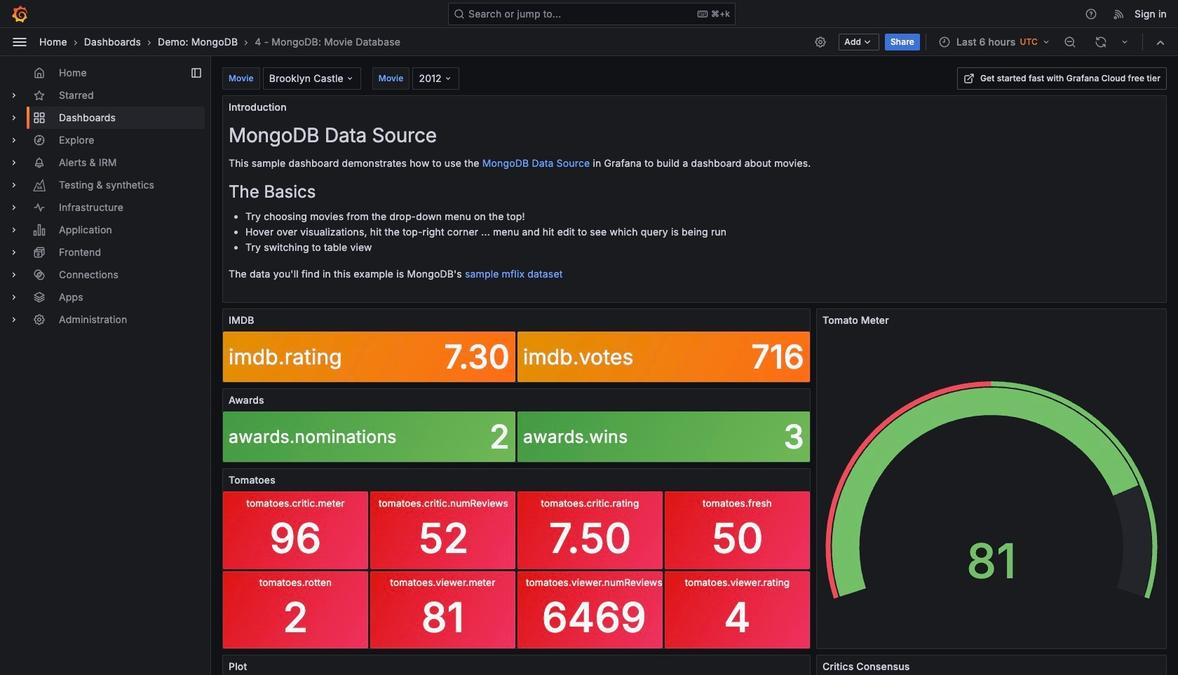 Task type: locate. For each thing, give the bounding box(es) containing it.
close menu image
[[11, 33, 28, 50]]

undock menu image
[[191, 67, 202, 79]]

dashboard settings image
[[815, 35, 827, 48]]

grafana image
[[11, 5, 28, 22]]

news image
[[1113, 7, 1126, 20]]

expand section application image
[[8, 225, 20, 236]]

navigation element
[[0, 56, 210, 342]]

auto refresh turned off. choose refresh time interval image
[[1120, 36, 1131, 47]]

expand section starred image
[[8, 90, 20, 101]]

expand section dashboards image
[[8, 112, 20, 123]]

refresh dashboard image
[[1095, 35, 1108, 48]]

expand section alerts & irm image
[[8, 157, 20, 168]]



Task type: describe. For each thing, give the bounding box(es) containing it.
expand section connections image
[[8, 269, 20, 281]]

expand section frontend image
[[8, 247, 20, 258]]

expand section apps image
[[8, 292, 20, 303]]

zoom out time range image
[[1064, 35, 1077, 48]]

help image
[[1085, 7, 1098, 20]]

expand section infrastructure image
[[8, 202, 20, 213]]

expand section administration image
[[8, 314, 20, 326]]

expand section testing & synthetics image
[[8, 180, 20, 191]]

expand section explore image
[[8, 135, 20, 146]]



Task type: vqa. For each thing, say whether or not it's contained in the screenshot.
News icon at the right top
yes



